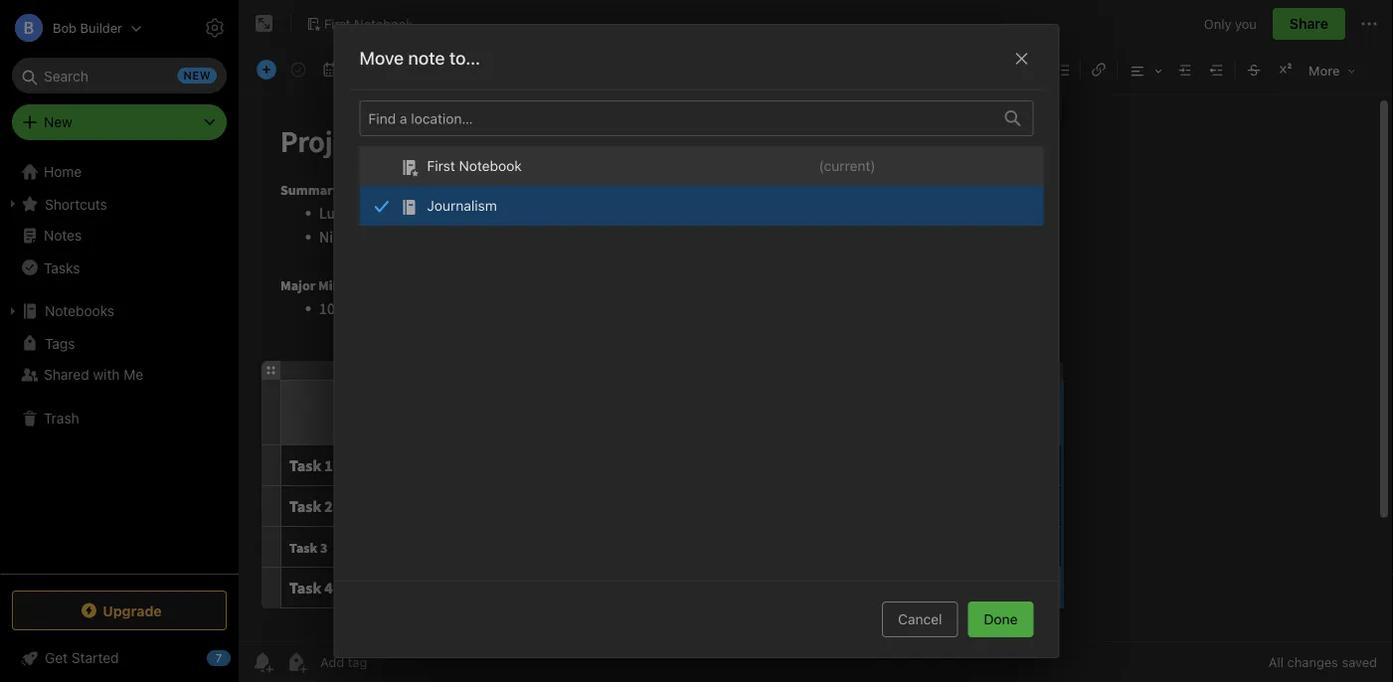 Task type: locate. For each thing, give the bounding box(es) containing it.
first notebook inside find a location field
[[427, 158, 522, 174]]

notebook up move
[[354, 16, 413, 31]]

first for the first notebook button
[[324, 16, 351, 31]]

cancel button
[[882, 602, 958, 637]]

row group
[[350, 146, 1054, 226]]

0 horizontal spatial first
[[324, 16, 351, 31]]

Find a location field
[[350, 89, 1054, 581]]

first notebook up journalism on the top left of the page
[[427, 158, 522, 174]]

Find a location… text field
[[360, 102, 993, 134]]

first for cell containing first notebook
[[427, 158, 455, 174]]

notebooks link
[[0, 295, 238, 327]]

home
[[44, 164, 82, 180]]

only
[[1204, 16, 1232, 31]]

done button
[[968, 602, 1034, 637]]

row group containing first notebook
[[350, 146, 1054, 226]]

notebook
[[354, 16, 413, 31], [459, 158, 522, 174]]

cell containing first notebook
[[359, 146, 1054, 186]]

row
[[350, 146, 1054, 186]]

insert link image
[[1085, 56, 1113, 84]]

first up calendar event icon on the left
[[324, 16, 351, 31]]

me
[[124, 366, 143, 383]]

share
[[1290, 15, 1329, 32]]

first notebook button
[[299, 10, 420, 38]]

tags
[[45, 335, 75, 351]]

notebook inside find a location field
[[459, 158, 522, 174]]

1 vertical spatial first notebook
[[427, 158, 522, 174]]

0 horizontal spatial notebook
[[354, 16, 413, 31]]

1 horizontal spatial notebook
[[459, 158, 522, 174]]

more image
[[1302, 56, 1363, 84]]

trash link
[[0, 403, 238, 435]]

strikethrough image
[[1240, 56, 1268, 84]]

bulleted list image
[[984, 56, 1012, 84]]

None search field
[[26, 58, 213, 93]]

first inside cell
[[427, 158, 455, 174]]

only you
[[1204, 16, 1257, 31]]

alignment image
[[1120, 56, 1169, 84]]

notebook up journalism on the top left of the page
[[459, 158, 522, 174]]

numbered list image
[[1016, 56, 1044, 84]]

tree
[[0, 156, 239, 573]]

share button
[[1273, 8, 1345, 40]]

row containing first notebook
[[350, 146, 1054, 186]]

0 vertical spatial notebook
[[354, 16, 413, 31]]

0 vertical spatial first notebook
[[324, 16, 413, 31]]

first up journalism on the top left of the page
[[427, 158, 455, 174]]

0 vertical spatial first
[[324, 16, 351, 31]]

tasks button
[[0, 252, 238, 283]]

0 horizontal spatial first notebook
[[324, 16, 413, 31]]

first
[[324, 16, 351, 31], [427, 158, 455, 174]]

tree containing home
[[0, 156, 239, 573]]

outdent image
[[1203, 56, 1231, 84]]

expand notebooks image
[[5, 303, 21, 319]]

first notebook
[[324, 16, 413, 31], [427, 158, 522, 174]]

note window element
[[239, 0, 1393, 682]]

notebooks
[[45, 303, 114, 319]]

1 horizontal spatial first notebook
[[427, 158, 522, 174]]

shared
[[44, 366, 89, 383]]

tasks
[[44, 259, 80, 276]]

insert image
[[252, 56, 281, 84]]

shortcuts
[[45, 196, 107, 212]]

add tag image
[[284, 650, 308, 674]]

1 horizontal spatial first
[[427, 158, 455, 174]]

calendar event image
[[316, 56, 344, 84]]

1 vertical spatial notebook
[[459, 158, 522, 174]]

cell
[[359, 146, 1054, 186]]

notes link
[[0, 220, 238, 252]]

first notebook up move
[[324, 16, 413, 31]]

shared with me link
[[0, 359, 238, 391]]

home link
[[0, 156, 239, 188]]

ai
[[446, 63, 458, 78]]

first inside button
[[324, 16, 351, 31]]

1 vertical spatial first
[[427, 158, 455, 174]]



Task type: vqa. For each thing, say whether or not it's contained in the screenshot.
Expand AssignedToMe icon
no



Task type: describe. For each thing, give the bounding box(es) containing it.
to…
[[449, 47, 480, 69]]

add a reminder image
[[251, 650, 274, 674]]

ai cleanup
[[446, 63, 513, 78]]

shortcuts button
[[0, 188, 238, 220]]

notes
[[44, 227, 82, 244]]

Note Editor text field
[[239, 95, 1393, 641]]

close image
[[1010, 47, 1034, 70]]

move
[[359, 47, 404, 69]]

notebook inside button
[[354, 16, 413, 31]]

tags button
[[0, 327, 238, 359]]

all
[[1269, 655, 1284, 670]]

upgrade
[[103, 602, 162, 619]]

superscript image
[[1272, 56, 1300, 84]]

with
[[93, 366, 120, 383]]

ai cleanup button
[[420, 56, 520, 85]]

journalism
[[427, 197, 497, 214]]

move note to…
[[359, 47, 480, 69]]

cleanup
[[462, 63, 513, 78]]

done
[[984, 611, 1018, 627]]

first notebook inside button
[[324, 16, 413, 31]]

settings image
[[203, 16, 227, 40]]

upgrade button
[[12, 591, 227, 630]]

undo image
[[353, 56, 381, 84]]

(current)
[[819, 158, 876, 174]]

trash
[[44, 410, 79, 427]]

journalism row
[[350, 186, 1054, 226]]

shared with me
[[44, 366, 143, 383]]

journalism cell
[[359, 186, 1054, 226]]

you
[[1235, 16, 1257, 31]]

changes
[[1287, 655, 1338, 670]]

expand note image
[[253, 12, 276, 36]]

indent image
[[1171, 56, 1199, 84]]

cancel
[[898, 611, 942, 627]]

note
[[408, 47, 445, 69]]

cell inside find a location field
[[359, 146, 1054, 186]]

new
[[44, 114, 72, 130]]

all changes saved
[[1269, 655, 1377, 670]]

saved
[[1342, 655, 1377, 670]]

Search text field
[[26, 58, 213, 93]]

checklist image
[[1048, 56, 1076, 84]]

new button
[[12, 104, 227, 140]]



